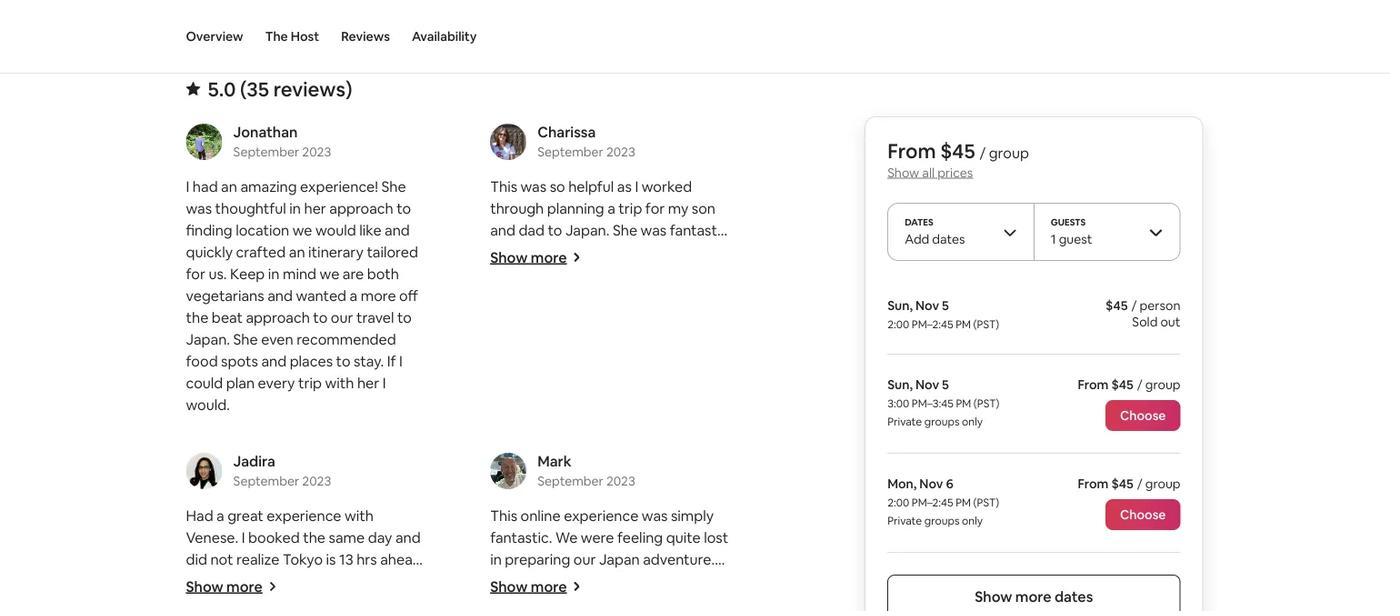 Task type: vqa. For each thing, say whether or not it's contained in the screenshot.
Sun, Nov 5's 'PM'
yes



Task type: locate. For each thing, give the bounding box(es) containing it.
2023 up the feeling
[[607, 473, 636, 489]]

$45 inside from $45 / group show all prices
[[941, 138, 976, 164]]

did
[[186, 550, 207, 569]]

dates for dates add dates
[[933, 231, 966, 247]]

show for had a great experience with venese. i booked the same day and did not realize tokyo is 13 hrs ahead than florida. she woke up and immediately started the 
[[186, 577, 224, 596]]

had inside this was so helpful as i worked through planning a trip for my son and dad to japan. she was fantastic and had great ideas and was thorough.
[[519, 242, 544, 261]]

choose link for sun, nov 5
[[1106, 400, 1181, 431]]

like
[[359, 221, 382, 239]]

2 horizontal spatial we
[[582, 572, 602, 590]]

1 vertical spatial her
[[357, 373, 380, 392]]

was left so
[[521, 177, 547, 196]]

she
[[382, 177, 406, 196], [613, 221, 638, 239], [233, 330, 258, 348], [272, 572, 296, 590]]

show more down preparing
[[490, 577, 567, 596]]

mark image
[[490, 453, 527, 489]]

spots
[[221, 352, 258, 370]]

0 horizontal spatial japan.
[[186, 330, 230, 348]]

to left feel
[[683, 572, 698, 590]]

groups
[[925, 415, 960, 429], [925, 514, 960, 528]]

japan. up 'food' at bottom
[[186, 330, 230, 348]]

the left the beat
[[186, 308, 209, 327]]

trip inside this was so helpful as i worked through planning a trip for my son and dad to japan. she was fantastic and had great ideas and was thorough.
[[619, 199, 643, 217]]

september down charissa
[[538, 144, 604, 160]]

even
[[261, 330, 294, 348]]

lost
[[704, 528, 729, 547]]

pm–2:45 inside mon, nov 6 2:00 pm–2:45 pm (pst) private groups only
[[912, 496, 954, 510]]

1 vertical spatial for
[[186, 264, 206, 283]]

0 vertical spatial we
[[293, 221, 313, 239]]

more for had a great experience with venese. i booked the same day and did not realize tokyo is 13 hrs ahead than florida. she woke up and immediately started the 
[[227, 577, 263, 596]]

september inside charissa september 2023
[[538, 144, 604, 160]]

quickly
[[186, 242, 233, 261]]

groups for 6
[[925, 514, 960, 528]]

(pst) inside sun, nov 5 2:00 pm–2:45 pm (pst)
[[974, 317, 1000, 332]]

japan. down planning on the left top
[[566, 221, 610, 239]]

2 pm from the top
[[956, 397, 972, 411]]

feeling
[[618, 528, 663, 547]]

2023 inside "jonathan september 2023"
[[302, 144, 331, 160]]

1 vertical spatial japan.
[[186, 330, 230, 348]]

japan. inside this was so helpful as i worked through planning a trip for my son and dad to japan. she was fantastic and had great ideas and was thorough.
[[566, 221, 610, 239]]

1 vertical spatial this
[[490, 506, 518, 525]]

2 pm–2:45 from the top
[[912, 496, 954, 510]]

september inside "mark september 2023"
[[538, 473, 604, 489]]

approach up even
[[246, 308, 310, 327]]

only inside mon, nov 6 2:00 pm–2:45 pm (pst) private groups only
[[963, 514, 983, 528]]

45
[[505, 572, 522, 590]]

an up thoughtful
[[221, 177, 237, 196]]

private inside sun, nov 5 3:00 pm–3:45 pm (pst) private groups only
[[888, 415, 923, 429]]

i had an amazing experience! she was thoughtful in her approach to finding location we would like and quickly crafted an itinerary tailored for us. keep in mind we are both vegetarians and wanted a more off the beat approach to our travel to japan. she even recommended food spots and places to stay. if i could plan every trip with her i would.
[[186, 177, 418, 414]]

were left guided
[[606, 594, 639, 611]]

she up the like
[[382, 177, 406, 196]]

this inside this online experience was simply fantastic.  we were feeling quite lost in preparing our japan adventure. in 45 minutes we were made to feel comfortable and were guided
[[490, 506, 518, 525]]

japan.
[[566, 221, 610, 239], [186, 330, 230, 348]]

pm–2:45 inside sun, nov 5 2:00 pm–2:45 pm (pst)
[[912, 317, 954, 332]]

0 horizontal spatial had
[[193, 177, 218, 196]]

1 vertical spatial we
[[320, 264, 340, 283]]

september for charissa
[[538, 144, 604, 160]]

choose for 5
[[1121, 408, 1167, 424]]

worked
[[642, 177, 693, 196]]

0 vertical spatial great
[[547, 242, 583, 261]]

2 from $45 / group from the top
[[1078, 476, 1181, 492]]

for left my
[[646, 199, 665, 217]]

reviews button
[[341, 0, 390, 73]]

1 experience from the left
[[267, 506, 342, 525]]

overview button
[[186, 0, 243, 73]]

1 horizontal spatial a
[[350, 286, 358, 305]]

in down crafted
[[268, 264, 280, 283]]

september down mark
[[538, 473, 604, 489]]

trip down as
[[619, 199, 643, 217]]

2:00 for mon,
[[888, 496, 910, 510]]

0 vertical spatial only
[[963, 415, 983, 429]]

from $45 / group for 5
[[1078, 377, 1181, 393]]

1 horizontal spatial experience
[[564, 506, 639, 525]]

pm for mon, nov 6
[[956, 496, 972, 510]]

1 horizontal spatial in
[[290, 199, 301, 217]]

experience up booked
[[267, 506, 342, 525]]

2023 up the same
[[302, 473, 331, 489]]

and
[[385, 221, 410, 239], [490, 221, 516, 239], [490, 242, 516, 261], [625, 242, 650, 261], [268, 286, 293, 305], [261, 352, 287, 370], [396, 528, 421, 547], [359, 572, 384, 590], [577, 594, 602, 611]]

private down the 3:00
[[888, 415, 923, 429]]

nov inside sun, nov 5 2:00 pm–2:45 pm (pst)
[[916, 297, 940, 314]]

were right we
[[581, 528, 614, 547]]

2 only from the top
[[963, 514, 983, 528]]

every
[[258, 373, 295, 392]]

0 vertical spatial our
[[331, 308, 353, 327]]

her down the stay.
[[357, 373, 380, 392]]

0 vertical spatial nov
[[916, 297, 940, 314]]

1 private from the top
[[888, 415, 923, 429]]

the host button
[[265, 0, 319, 73]]

0 horizontal spatial our
[[331, 308, 353, 327]]

to down recommended
[[336, 352, 351, 370]]

pm–2:45 down 6
[[912, 496, 954, 510]]

adventure.
[[643, 550, 715, 569]]

were down japan
[[605, 572, 638, 590]]

our
[[331, 308, 353, 327], [574, 550, 596, 569]]

0 vertical spatial an
[[221, 177, 237, 196]]

show more button down the not
[[186, 577, 277, 596]]

experience inside had a great experience with venese. i booked the same day and did not realize tokyo is 13 hrs ahead than florida. she woke up and immediately started the
[[267, 506, 342, 525]]

a inside 'i had an amazing experience! she was thoughtful in her approach to finding location we would like and quickly crafted an itinerary tailored for us. keep in mind we are both vegetarians and wanted a more off the beat approach to our travel to japan. she even recommended food spots and places to stay. if i could plan every trip with her i would.'
[[350, 286, 358, 305]]

private for sun,
[[888, 415, 923, 429]]

made
[[641, 572, 680, 590]]

nov for mon, nov 6
[[920, 476, 944, 492]]

list
[[179, 122, 788, 611]]

2023 inside jadira september 2023
[[302, 473, 331, 489]]

0 vertical spatial (pst)
[[974, 317, 1000, 332]]

1 vertical spatial nov
[[916, 377, 940, 393]]

is
[[326, 550, 336, 569]]

groups inside mon, nov 6 2:00 pm–2:45 pm (pst) private groups only
[[925, 514, 960, 528]]

she up started
[[272, 572, 296, 590]]

dates inside dates add dates
[[933, 231, 966, 247]]

0 vertical spatial her
[[304, 199, 326, 217]]

1 horizontal spatial japan.
[[566, 221, 610, 239]]

1 from $45 / group from the top
[[1078, 377, 1181, 393]]

pm inside mon, nov 6 2:00 pm–2:45 pm (pst) private groups only
[[956, 496, 972, 510]]

host
[[291, 28, 319, 45]]

with up the same
[[345, 506, 374, 525]]

show for this online experience was simply fantastic.  we were feeling quite lost in preparing our japan adventure. in 45 minutes we were made to feel comfortable and were guided 
[[490, 577, 528, 596]]

we inside this online experience was simply fantastic.  we were feeling quite lost in preparing our japan adventure. in 45 minutes we were made to feel comfortable and were guided
[[582, 572, 602, 590]]

this up fantastic.
[[490, 506, 518, 525]]

pm–2:45 up sun, nov 5 3:00 pm–3:45 pm (pst) private groups only
[[912, 317, 954, 332]]

her up the would
[[304, 199, 326, 217]]

a right "had"
[[217, 506, 224, 525]]

we left the would
[[293, 221, 313, 239]]

2:00 up the 3:00
[[888, 317, 910, 332]]

1 (pst) from the top
[[974, 317, 1000, 332]]

from for sun, nov 5
[[1078, 377, 1109, 393]]

had inside 'i had an amazing experience! she was thoughtful in her approach to finding location we would like and quickly crafted an itinerary tailored for us. keep in mind we are both vegetarians and wanted a more off the beat approach to our travel to japan. she even recommended food spots and places to stay. if i could plan every trip with her i would.'
[[193, 177, 218, 196]]

up
[[338, 572, 356, 590]]

sun, inside sun, nov 5 2:00 pm–2:45 pm (pst)
[[888, 297, 913, 314]]

was up finding
[[186, 199, 212, 217]]

groups down 6
[[925, 514, 960, 528]]

0 horizontal spatial a
[[217, 506, 224, 525]]

2 vertical spatial the
[[324, 594, 347, 611]]

1 this from the top
[[490, 177, 518, 196]]

0 vertical spatial sun,
[[888, 297, 913, 314]]

2 vertical spatial in
[[490, 550, 502, 569]]

and up the thorough.
[[490, 242, 516, 261]]

choose link
[[1106, 400, 1181, 431], [1106, 499, 1181, 530]]

experience up we
[[564, 506, 639, 525]]

nov left 6
[[920, 476, 944, 492]]

woke
[[299, 572, 335, 590]]

1 vertical spatial from $45 / group
[[1078, 476, 1181, 492]]

0 vertical spatial trip
[[619, 199, 643, 217]]

1 horizontal spatial great
[[547, 242, 583, 261]]

1 horizontal spatial had
[[519, 242, 544, 261]]

2 vertical spatial (pst)
[[974, 496, 1000, 510]]

/
[[980, 143, 986, 162], [1132, 297, 1138, 314], [1138, 377, 1143, 393], [1138, 476, 1143, 492]]

had
[[193, 177, 218, 196], [519, 242, 544, 261]]

2 vertical spatial group
[[1146, 476, 1181, 492]]

1 vertical spatial with
[[345, 506, 374, 525]]

0 horizontal spatial in
[[268, 264, 280, 283]]

0 vertical spatial with
[[325, 373, 354, 392]]

2 (pst) from the top
[[974, 397, 1000, 411]]

1 choose from the top
[[1121, 408, 1167, 424]]

sun, up the 3:00
[[888, 377, 913, 393]]

0 vertical spatial dates
[[933, 231, 966, 247]]

the down up
[[324, 594, 347, 611]]

this inside this was so helpful as i worked through planning a trip for my son and dad to japan. she was fantastic and had great ideas and was thorough.
[[490, 177, 518, 196]]

dates
[[933, 231, 966, 247], [1055, 587, 1094, 606]]

florida.
[[220, 572, 268, 590]]

1 vertical spatial pm
[[956, 397, 972, 411]]

/ inside from $45 / group show all prices
[[980, 143, 986, 162]]

in up in on the left
[[490, 550, 502, 569]]

show more
[[490, 248, 567, 267], [186, 577, 263, 596], [490, 577, 567, 596]]

comfortable
[[490, 594, 574, 611]]

0 vertical spatial group
[[990, 143, 1030, 162]]

an up mind
[[289, 242, 305, 261]]

us.
[[209, 264, 227, 283]]

2 5 from the top
[[943, 377, 950, 393]]

0 horizontal spatial experience
[[267, 506, 342, 525]]

beat
[[212, 308, 243, 327]]

to right dad
[[548, 221, 563, 239]]

2 choose link from the top
[[1106, 499, 1181, 530]]

$45 inside $45 / person sold out
[[1106, 297, 1129, 314]]

1 vertical spatial a
[[350, 286, 358, 305]]

show more for and
[[490, 248, 567, 267]]

with down places
[[325, 373, 354, 392]]

great left ideas
[[547, 242, 583, 261]]

show more button
[[490, 248, 582, 267], [186, 577, 277, 596], [490, 577, 582, 596]]

had up finding
[[193, 177, 218, 196]]

(pst) inside sun, nov 5 3:00 pm–3:45 pm (pst) private groups only
[[974, 397, 1000, 411]]

0 horizontal spatial her
[[304, 199, 326, 217]]

/ inside $45 / person sold out
[[1132, 297, 1138, 314]]

2 vertical spatial pm
[[956, 496, 972, 510]]

a
[[608, 199, 616, 217], [350, 286, 358, 305], [217, 506, 224, 525]]

a inside this was so helpful as i worked through planning a trip for my son and dad to japan. she was fantastic and had great ideas and was thorough.
[[608, 199, 616, 217]]

show
[[888, 164, 920, 181], [490, 248, 528, 267], [186, 577, 224, 596], [490, 577, 528, 596], [975, 587, 1013, 606]]

september
[[233, 144, 299, 160], [538, 144, 604, 160], [233, 473, 299, 489], [538, 473, 604, 489]]

our down we
[[574, 550, 596, 569]]

1 vertical spatial dates
[[1055, 587, 1094, 606]]

this up through
[[490, 177, 518, 196]]

was inside this online experience was simply fantastic.  we were feeling quite lost in preparing our japan adventure. in 45 minutes we were made to feel comfortable and were guided
[[642, 506, 668, 525]]

show more button down preparing
[[490, 577, 582, 596]]

2 choose from the top
[[1121, 507, 1167, 523]]

1 vertical spatial group
[[1146, 377, 1181, 393]]

1 vertical spatial sun,
[[888, 377, 913, 393]]

groups inside sun, nov 5 3:00 pm–3:45 pm (pst) private groups only
[[925, 415, 960, 429]]

sun, down add at the right of page
[[888, 297, 913, 314]]

1 vertical spatial an
[[289, 242, 305, 261]]

to down wanted
[[313, 308, 328, 327]]

show more down dad
[[490, 248, 567, 267]]

2023 up as
[[607, 144, 636, 160]]

pm inside sun, nov 5 2:00 pm–2:45 pm (pst)
[[956, 317, 972, 332]]

wanted
[[296, 286, 347, 305]]

3:00
[[888, 397, 910, 411]]

2:00 inside sun, nov 5 2:00 pm–2:45 pm (pst)
[[888, 317, 910, 332]]

1 choose link from the top
[[1106, 400, 1181, 431]]

1 vertical spatial pm–2:45
[[912, 496, 954, 510]]

0 vertical spatial groups
[[925, 415, 960, 429]]

(pst) inside mon, nov 6 2:00 pm–2:45 pm (pst) private groups only
[[974, 496, 1000, 510]]

and right ideas
[[625, 242, 650, 261]]

nov up pm–3:45
[[916, 377, 940, 393]]

all
[[923, 164, 935, 181]]

5 inside sun, nov 5 2:00 pm–2:45 pm (pst)
[[943, 297, 950, 314]]

reviews)
[[274, 76, 353, 102]]

our inside 'i had an amazing experience! she was thoughtful in her approach to finding location we would like and quickly crafted an itinerary tailored for us. keep in mind we are both vegetarians and wanted a more off the beat approach to our travel to japan. she even recommended food spots and places to stay. if i could plan every trip with her i would.'
[[331, 308, 353, 327]]

0 horizontal spatial trip
[[298, 373, 322, 392]]

i right as
[[635, 177, 639, 196]]

1 vertical spatial choose
[[1121, 507, 1167, 523]]

a down helpful
[[608, 199, 616, 217]]

than
[[186, 572, 217, 590]]

venese.
[[186, 528, 238, 547]]

0 vertical spatial from $45 / group
[[1078, 377, 1181, 393]]

to
[[397, 199, 411, 217], [548, 221, 563, 239], [313, 308, 328, 327], [398, 308, 412, 327], [336, 352, 351, 370], [683, 572, 698, 590]]

1 5 from the top
[[943, 297, 950, 314]]

minutes
[[525, 572, 579, 590]]

1 vertical spatial our
[[574, 550, 596, 569]]

(pst) for sun, nov 5
[[974, 397, 1000, 411]]

0 vertical spatial private
[[888, 415, 923, 429]]

availability button
[[412, 0, 477, 73]]

5 down dates add dates
[[943, 297, 950, 314]]

2 this from the top
[[490, 506, 518, 525]]

she up ideas
[[613, 221, 638, 239]]

for left us.
[[186, 264, 206, 283]]

0 vertical spatial had
[[193, 177, 218, 196]]

1 vertical spatial private
[[888, 514, 923, 528]]

was up the feeling
[[642, 506, 668, 525]]

0 vertical spatial this
[[490, 177, 518, 196]]

her
[[304, 199, 326, 217], [357, 373, 380, 392]]

from inside from $45 / group show all prices
[[888, 138, 937, 164]]

mark
[[538, 452, 572, 470]]

3 pm from the top
[[956, 496, 972, 510]]

trip down places
[[298, 373, 322, 392]]

2:00 inside mon, nov 6 2:00 pm–2:45 pm (pst) private groups only
[[888, 496, 910, 510]]

sun, for sun, nov 5 3:00 pm–3:45 pm (pst) private groups only
[[888, 377, 913, 393]]

2 private from the top
[[888, 514, 923, 528]]

great up booked
[[228, 506, 264, 525]]

travel
[[357, 308, 394, 327]]

show more down the not
[[186, 577, 263, 596]]

2023 inside "mark september 2023"
[[607, 473, 636, 489]]

great inside this was so helpful as i worked through planning a trip for my son and dad to japan. she was fantastic and had great ideas and was thorough.
[[547, 242, 583, 261]]

approach up the like
[[330, 199, 394, 217]]

2023 for mark
[[607, 473, 636, 489]]

and down mind
[[268, 286, 293, 305]]

groups down pm–3:45
[[925, 415, 960, 429]]

show inside show more dates link
[[975, 587, 1013, 606]]

experience
[[267, 506, 342, 525], [564, 506, 639, 525]]

guided
[[642, 594, 689, 611]]

group inside from $45 / group show all prices
[[990, 143, 1030, 162]]

september down jonathan
[[233, 144, 299, 160]]

1 vertical spatial 2:00
[[888, 496, 910, 510]]

private inside mon, nov 6 2:00 pm–2:45 pm (pst) private groups only
[[888, 514, 923, 528]]

0 horizontal spatial dates
[[933, 231, 966, 247]]

had a great experience with venese. i booked the same day and did not realize tokyo is 13 hrs ahead than florida. she woke up and immediately started the 
[[186, 506, 422, 611]]

finding
[[186, 221, 233, 239]]

1 horizontal spatial dates
[[1055, 587, 1094, 606]]

japan. inside 'i had an amazing experience! she was thoughtful in her approach to finding location we would like and quickly crafted an itinerary tailored for us. keep in mind we are both vegetarians and wanted a more off the beat approach to our travel to japan. she even recommended food spots and places to stay. if i could plan every trip with her i would.'
[[186, 330, 230, 348]]

we down japan
[[582, 572, 602, 590]]

1 2:00 from the top
[[888, 317, 910, 332]]

jadira image
[[186, 453, 222, 489]]

planning
[[547, 199, 605, 217]]

not
[[211, 550, 233, 569]]

0 vertical spatial pm–2:45
[[912, 317, 954, 332]]

2 groups from the top
[[925, 514, 960, 528]]

3 (pst) from the top
[[974, 496, 1000, 510]]

2 vertical spatial nov
[[920, 476, 944, 492]]

september inside jadira september 2023
[[233, 473, 299, 489]]

0 vertical spatial the
[[186, 308, 209, 327]]

2023 up experience!
[[302, 144, 331, 160]]

1 pm from the top
[[956, 317, 972, 332]]

show more dates
[[975, 587, 1094, 606]]

september down jadira
[[233, 473, 299, 489]]

nov inside mon, nov 6 2:00 pm–2:45 pm (pst) private groups only
[[920, 476, 944, 492]]

only inside sun, nov 5 3:00 pm–3:45 pm (pst) private groups only
[[963, 415, 983, 429]]

choose link for mon, nov 6
[[1106, 499, 1181, 530]]

0 horizontal spatial approach
[[246, 308, 310, 327]]

september inside "jonathan september 2023"
[[233, 144, 299, 160]]

1 pm–2:45 from the top
[[912, 317, 954, 332]]

2 horizontal spatial in
[[490, 550, 502, 569]]

sun, inside sun, nov 5 3:00 pm–3:45 pm (pst) private groups only
[[888, 377, 913, 393]]

0 horizontal spatial great
[[228, 506, 264, 525]]

1 vertical spatial (pst)
[[974, 397, 1000, 411]]

group for 6
[[1146, 476, 1181, 492]]

1 vertical spatial 5
[[943, 377, 950, 393]]

september for mark
[[538, 473, 604, 489]]

5 up pm–3:45
[[943, 377, 950, 393]]

september for jonathan
[[233, 144, 299, 160]]

2 vertical spatial we
[[582, 572, 602, 590]]

sold
[[1133, 314, 1158, 330]]

she inside had a great experience with venese. i booked the same day and did not realize tokyo is 13 hrs ahead than florida. she woke up and immediately started the
[[272, 572, 296, 590]]

and down "minutes"
[[577, 594, 602, 611]]

$45
[[941, 138, 976, 164], [1106, 297, 1129, 314], [1112, 377, 1134, 393], [1112, 476, 1134, 492]]

2 experience from the left
[[564, 506, 639, 525]]

0 vertical spatial were
[[581, 528, 614, 547]]

1 groups from the top
[[925, 415, 960, 429]]

pm–2:45
[[912, 317, 954, 332], [912, 496, 954, 510]]

sun,
[[888, 297, 913, 314], [888, 377, 913, 393]]

0 vertical spatial a
[[608, 199, 616, 217]]

1 vertical spatial groups
[[925, 514, 960, 528]]

0 vertical spatial 2:00
[[888, 317, 910, 332]]

2:00 down mon,
[[888, 496, 910, 510]]

2 2:00 from the top
[[888, 496, 910, 510]]

1 vertical spatial trip
[[298, 373, 322, 392]]

1 vertical spatial only
[[963, 514, 983, 528]]

2023 for jadira
[[302, 473, 331, 489]]

simply
[[671, 506, 714, 525]]

our up recommended
[[331, 308, 353, 327]]

2 horizontal spatial a
[[608, 199, 616, 217]]

2023 inside charissa september 2023
[[607, 144, 636, 160]]

our inside this online experience was simply fantastic.  we were feeling quite lost in preparing our japan adventure. in 45 minutes we were made to feel comfortable and were guided
[[574, 550, 596, 569]]

0 vertical spatial for
[[646, 199, 665, 217]]

guests 1 guest
[[1051, 216, 1093, 247]]

0 vertical spatial choose
[[1121, 408, 1167, 424]]

2 sun, from the top
[[888, 377, 913, 393]]

1 vertical spatial choose link
[[1106, 499, 1181, 530]]

0 vertical spatial pm
[[956, 317, 972, 332]]

jonathan image
[[186, 124, 222, 160], [186, 124, 222, 160]]

trip
[[619, 199, 643, 217], [298, 373, 322, 392]]

this
[[490, 177, 518, 196], [490, 506, 518, 525]]

private down mon,
[[888, 514, 923, 528]]

5 inside sun, nov 5 3:00 pm–3:45 pm (pst) private groups only
[[943, 377, 950, 393]]

1 horizontal spatial our
[[574, 550, 596, 569]]

1 horizontal spatial approach
[[330, 199, 394, 217]]

0 vertical spatial japan.
[[566, 221, 610, 239]]

in inside this online experience was simply fantastic.  we were feeling quite lost in preparing our japan adventure. in 45 minutes we were made to feel comfortable and were guided
[[490, 550, 502, 569]]

charissa image
[[490, 124, 527, 160], [490, 124, 527, 160]]

0 vertical spatial 5
[[943, 297, 950, 314]]

nov for sun, nov 5
[[916, 377, 940, 393]]

1 vertical spatial from
[[1078, 377, 1109, 393]]

in down amazing
[[290, 199, 301, 217]]

from $45 / group for 6
[[1078, 476, 1181, 492]]

1 sun, from the top
[[888, 297, 913, 314]]

had down dad
[[519, 242, 544, 261]]

1 horizontal spatial for
[[646, 199, 665, 217]]

this for this online experience was simply fantastic.  we were feeling quite lost in preparing our japan adventure. in 45 minutes we were made to feel comfortable and were guided 
[[490, 506, 518, 525]]

0 horizontal spatial we
[[293, 221, 313, 239]]

for
[[646, 199, 665, 217], [186, 264, 206, 283]]

1 horizontal spatial trip
[[619, 199, 643, 217]]

i inside had a great experience with venese. i booked the same day and did not realize tokyo is 13 hrs ahead than florida. she woke up and immediately started the
[[242, 528, 245, 547]]

from for mon, nov 6
[[1078, 476, 1109, 492]]

i up realize
[[242, 528, 245, 547]]

she up the spots
[[233, 330, 258, 348]]

1 vertical spatial great
[[228, 506, 264, 525]]

choose
[[1121, 408, 1167, 424], [1121, 507, 1167, 523]]

would
[[316, 221, 356, 239]]

we down itinerary
[[320, 264, 340, 283]]

show more button down dad
[[490, 248, 582, 267]]

nov inside sun, nov 5 3:00 pm–3:45 pm (pst) private groups only
[[916, 377, 940, 393]]

the up tokyo
[[303, 528, 326, 547]]

nov down add at the right of page
[[916, 297, 940, 314]]

2 vertical spatial a
[[217, 506, 224, 525]]

0 vertical spatial from
[[888, 138, 937, 164]]

pm inside sun, nov 5 3:00 pm–3:45 pm (pst) private groups only
[[956, 397, 972, 411]]

1 only from the top
[[963, 415, 983, 429]]

a down are
[[350, 286, 358, 305]]



Task type: describe. For each thing, give the bounding box(es) containing it.
she inside this was so helpful as i worked through planning a trip for my son and dad to japan. she was fantastic and had great ideas and was thorough.
[[613, 221, 638, 239]]

jadira image
[[186, 453, 222, 489]]

i inside this was so helpful as i worked through planning a trip for my son and dad to japan. she was fantastic and had great ideas and was thorough.
[[635, 177, 639, 196]]

was left fantastic
[[641, 221, 667, 239]]

if
[[387, 352, 396, 370]]

out
[[1161, 314, 1181, 330]]

list containing jonathan
[[179, 122, 788, 611]]

pm–2:45 for 6
[[912, 496, 954, 510]]

person
[[1140, 297, 1181, 314]]

i right if on the left bottom of page
[[399, 352, 403, 370]]

show inside from $45 / group show all prices
[[888, 164, 920, 181]]

only for 5
[[963, 415, 983, 429]]

groups for 5
[[925, 415, 960, 429]]

0 vertical spatial approach
[[330, 199, 394, 217]]

feel
[[701, 572, 726, 590]]

dates
[[905, 216, 934, 228]]

in
[[490, 572, 502, 590]]

1 horizontal spatial her
[[357, 373, 380, 392]]

keep
[[230, 264, 265, 283]]

2023 for charissa
[[607, 144, 636, 160]]

show more for japan
[[490, 577, 567, 596]]

and up every
[[261, 352, 287, 370]]

group for 5
[[1146, 377, 1181, 393]]

guests
[[1051, 216, 1086, 228]]

helpful
[[569, 177, 614, 196]]

1 vertical spatial in
[[268, 264, 280, 283]]

a inside had a great experience with venese. i booked the same day and did not realize tokyo is 13 hrs ahead than florida. she woke up and immediately started the
[[217, 506, 224, 525]]

and down "hrs"
[[359, 572, 384, 590]]

from $45 / group show all prices
[[888, 138, 1030, 181]]

with inside had a great experience with venese. i booked the same day and did not realize tokyo is 13 hrs ahead than florida. she woke up and immediately started the
[[345, 506, 374, 525]]

tailored
[[367, 242, 418, 261]]

to inside this online experience was simply fantastic.  we were feeling quite lost in preparing our japan adventure. in 45 minutes we were made to feel comfortable and were guided
[[683, 572, 698, 590]]

was inside 'i had an amazing experience! she was thoughtful in her approach to finding location we would like and quickly crafted an itinerary tailored for us. keep in mind we are both vegetarians and wanted a more off the beat approach to our travel to japan. she even recommended food spots and places to stay. if i could plan every trip with her i would.'
[[186, 199, 212, 217]]

same
[[329, 528, 365, 547]]

show more for realize
[[186, 577, 263, 596]]

to inside this was so helpful as i worked through planning a trip for my son and dad to japan. she was fantastic and had great ideas and was thorough.
[[548, 221, 563, 239]]

1 horizontal spatial we
[[320, 264, 340, 283]]

sun, nov 5 3:00 pm–3:45 pm (pst) private groups only
[[888, 377, 1000, 429]]

pm for sun, nov 5
[[956, 397, 972, 411]]

1 vertical spatial were
[[605, 572, 638, 590]]

0 vertical spatial in
[[290, 199, 301, 217]]

2:00 for sun,
[[888, 317, 910, 332]]

through
[[490, 199, 544, 217]]

recommended
[[297, 330, 396, 348]]

show for this was so helpful as i worked through planning a trip for my son and dad to japan. she was fantastic and had great ideas and was thorough.
[[490, 248, 528, 267]]

experience!
[[300, 177, 378, 196]]

1 vertical spatial the
[[303, 528, 326, 547]]

5.0 (35 reviews)
[[208, 76, 353, 102]]

jadira
[[233, 452, 276, 470]]

i down the stay.
[[383, 373, 386, 392]]

show more button for and
[[490, 248, 582, 267]]

to up tailored
[[397, 199, 411, 217]]

day
[[368, 528, 392, 547]]

5 for sun, nov 5 2:00 pm–2:45 pm (pst)
[[943, 297, 950, 314]]

great inside had a great experience with venese. i booked the same day and did not realize tokyo is 13 hrs ahead than florida. she woke up and immediately started the
[[228, 506, 264, 525]]

only for 6
[[963, 514, 983, 528]]

stay.
[[354, 352, 384, 370]]

(35
[[240, 76, 269, 102]]

and down through
[[490, 221, 516, 239]]

amazing
[[241, 177, 297, 196]]

immediately
[[186, 594, 269, 611]]

2 vertical spatial were
[[606, 594, 639, 611]]

off
[[399, 286, 418, 305]]

this was so helpful as i worked through planning a trip for my son and dad to japan. she was fantastic and had great ideas and was thorough.
[[490, 177, 729, 283]]

thoughtful
[[215, 199, 286, 217]]

mark image
[[490, 453, 527, 489]]

more for this online experience was simply fantastic.  we were feeling quite lost in preparing our japan adventure. in 45 minutes we were made to feel comfortable and were guided 
[[531, 577, 567, 596]]

5.0
[[208, 76, 236, 102]]

with inside 'i had an amazing experience! she was thoughtful in her approach to finding location we would like and quickly crafted an itinerary tailored for us. keep in mind we are both vegetarians and wanted a more off the beat approach to our travel to japan. she even recommended food spots and places to stay. if i could plan every trip with her i would.'
[[325, 373, 354, 392]]

i up finding
[[186, 177, 190, 196]]

would.
[[186, 395, 230, 414]]

prices
[[938, 164, 974, 181]]

1 vertical spatial approach
[[246, 308, 310, 327]]

for inside 'i had an amazing experience! she was thoughtful in her approach to finding location we would like and quickly crafted an itinerary tailored for us. keep in mind we are both vegetarians and wanted a more off the beat approach to our travel to japan. she even recommended food spots and places to stay. if i could plan every trip with her i would.'
[[186, 264, 206, 283]]

the host
[[265, 28, 319, 45]]

overview
[[186, 28, 243, 45]]

experience inside this online experience was simply fantastic.  we were feeling quite lost in preparing our japan adventure. in 45 minutes we were made to feel comfortable and were guided
[[564, 506, 639, 525]]

had
[[186, 506, 213, 525]]

son
[[692, 199, 716, 217]]

add
[[905, 231, 930, 247]]

the
[[265, 28, 288, 45]]

this online experience was simply fantastic.  we were feeling quite lost in preparing our japan adventure. in 45 minutes we were made to feel comfortable and were guided 
[[490, 506, 729, 611]]

ideas
[[587, 242, 622, 261]]

0 horizontal spatial an
[[221, 177, 237, 196]]

1
[[1051, 231, 1057, 247]]

sun, nov 5 2:00 pm–2:45 pm (pst)
[[888, 297, 1000, 332]]

tokyo
[[283, 550, 323, 569]]

booked
[[248, 528, 300, 547]]

and inside this online experience was simply fantastic.  we were feeling quite lost in preparing our japan adventure. in 45 minutes we were made to feel comfortable and were guided
[[577, 594, 602, 611]]

dad
[[519, 221, 545, 239]]

both
[[367, 264, 399, 283]]

mon, nov 6 2:00 pm–2:45 pm (pst) private groups only
[[888, 476, 1000, 528]]

trip inside 'i had an amazing experience! she was thoughtful in her approach to finding location we would like and quickly crafted an itinerary tailored for us. keep in mind we are both vegetarians and wanted a more off the beat approach to our travel to japan. she even recommended food spots and places to stay. if i could plan every trip with her i would.'
[[298, 373, 322, 392]]

so
[[550, 177, 566, 196]]

could
[[186, 373, 223, 392]]

hrs
[[357, 550, 377, 569]]

$45 / person sold out
[[1106, 297, 1181, 330]]

for inside this was so helpful as i worked through planning a trip for my son and dad to japan. she was fantastic and had great ideas and was thorough.
[[646, 199, 665, 217]]

preparing
[[505, 550, 571, 569]]

thorough.
[[490, 264, 556, 283]]

choose for 6
[[1121, 507, 1167, 523]]

private for mon,
[[888, 514, 923, 528]]

6
[[946, 476, 954, 492]]

this for this was so helpful as i worked through planning a trip for my son and dad to japan. she was fantastic and had great ideas and was thorough.
[[490, 177, 518, 196]]

realize
[[237, 550, 280, 569]]

plan
[[226, 373, 255, 392]]

september for jadira
[[233, 473, 299, 489]]

charissa
[[538, 122, 596, 141]]

mon,
[[888, 476, 917, 492]]

and up tailored
[[385, 221, 410, 239]]

2023 for jonathan
[[302, 144, 331, 160]]

online
[[521, 506, 561, 525]]

and up ahead
[[396, 528, 421, 547]]

we
[[556, 528, 578, 547]]

dates for show more dates
[[1055, 587, 1094, 606]]

quite
[[667, 528, 701, 547]]

the inside 'i had an amazing experience! she was thoughtful in her approach to finding location we would like and quickly crafted an itinerary tailored for us. keep in mind we are both vegetarians and wanted a more off the beat approach to our travel to japan. she even recommended food spots and places to stay. if i could plan every trip with her i would.'
[[186, 308, 209, 327]]

5 for sun, nov 5 3:00 pm–3:45 pm (pst) private groups only
[[943, 377, 950, 393]]

more inside 'i had an amazing experience! she was thoughtful in her approach to finding location we would like and quickly crafted an itinerary tailored for us. keep in mind we are both vegetarians and wanted a more off the beat approach to our travel to japan. she even recommended food spots and places to stay. if i could plan every trip with her i would.'
[[361, 286, 396, 305]]

charissa september 2023
[[538, 122, 636, 160]]

to down off
[[398, 308, 412, 327]]

places
[[290, 352, 333, 370]]

show more button for realize
[[186, 577, 277, 596]]

are
[[343, 264, 364, 283]]

guest
[[1060, 231, 1093, 247]]

more for this was so helpful as i worked through planning a trip for my son and dad to japan. she was fantastic and had great ideas and was thorough.
[[531, 248, 567, 267]]

as
[[618, 177, 632, 196]]

pm–2:45 for 5
[[912, 317, 954, 332]]

was down fantastic
[[653, 242, 679, 261]]

jonathan
[[233, 122, 298, 141]]

itinerary
[[308, 242, 364, 261]]

show all prices button
[[888, 164, 974, 181]]

show more button for japan
[[490, 577, 582, 596]]

jadira september 2023
[[233, 452, 331, 489]]

mind
[[283, 264, 317, 283]]

sun, for sun, nov 5 2:00 pm–2:45 pm (pst)
[[888, 297, 913, 314]]

japan
[[599, 550, 640, 569]]

my
[[668, 199, 689, 217]]

ahead
[[380, 550, 422, 569]]

vegetarians
[[186, 286, 264, 305]]

(pst) for mon, nov 6
[[974, 496, 1000, 510]]



